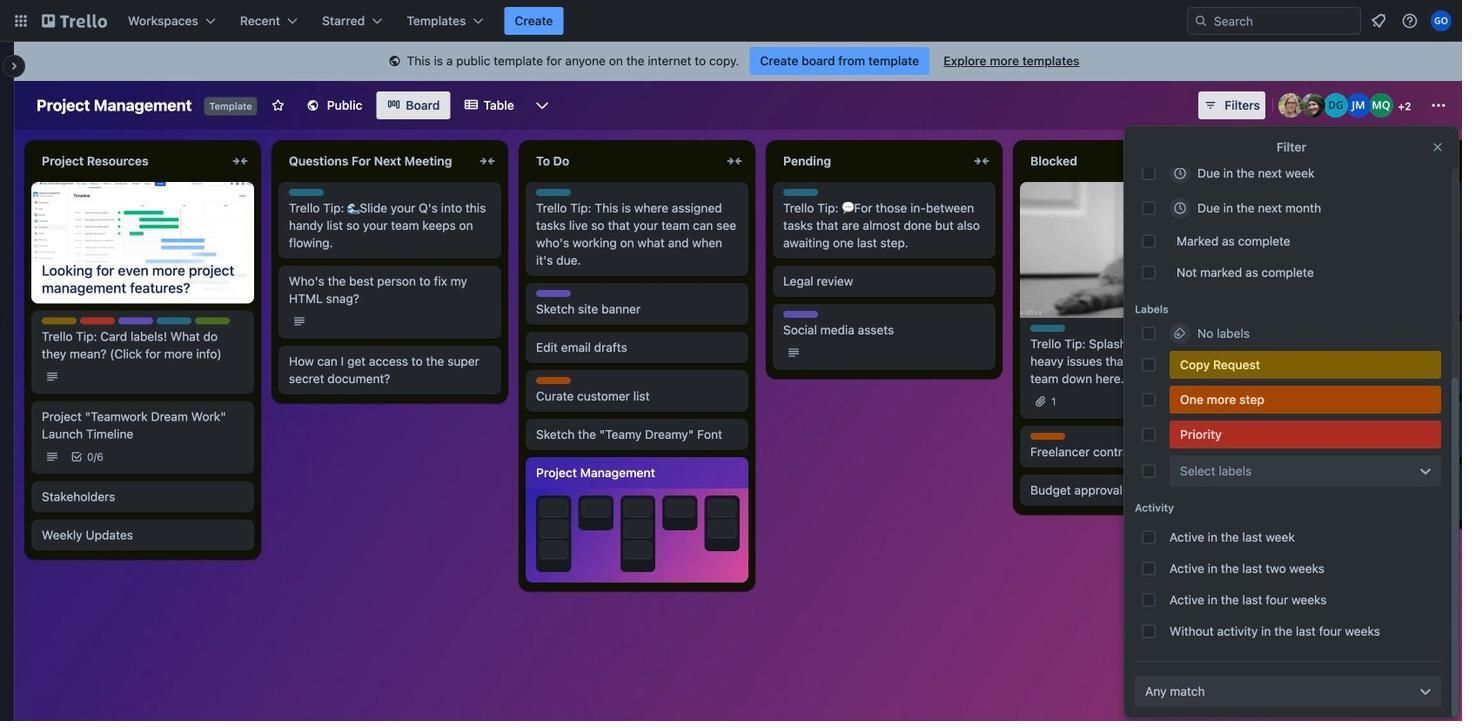 Task type: vqa. For each thing, say whether or not it's contained in the screenshot.
first Collapse list image from the right
yes



Task type: describe. For each thing, give the bounding box(es) containing it.
collapse list image
[[230, 151, 251, 172]]

close popover image
[[1432, 140, 1446, 154]]

caity (caity) image
[[1302, 93, 1326, 118]]

Board name text field
[[28, 91, 201, 119]]

primary element
[[0, 0, 1463, 42]]

color: lime, title: "halp" element
[[195, 318, 230, 325]]

devan goldstein (devangoldstein2) image
[[1324, 93, 1349, 118]]

1 horizontal spatial color: red, title: "priority" element
[[1170, 421, 1442, 448]]

search image
[[1195, 14, 1209, 28]]

0 vertical spatial color: red, title: "priority" element
[[80, 318, 115, 325]]

0 vertical spatial color: yellow, title: "copy request" element
[[42, 318, 77, 325]]

3 collapse list image from the left
[[972, 151, 993, 172]]

1 collapse list image from the left
[[477, 151, 498, 172]]

star or unstar board image
[[271, 98, 285, 112]]

show menu image
[[1431, 97, 1448, 114]]

2 horizontal spatial color: purple, title: "design team" element
[[784, 311, 819, 318]]

0 notifications image
[[1369, 10, 1390, 31]]

open information menu image
[[1402, 12, 1419, 30]]

andrea crawford (andreacrawford8) image
[[1279, 93, 1304, 118]]



Task type: locate. For each thing, give the bounding box(es) containing it.
0 horizontal spatial color: yellow, title: "copy request" element
[[42, 318, 77, 325]]

color: orange, title: "one more step" element
[[536, 377, 571, 384], [1170, 386, 1442, 414], [1031, 433, 1066, 440]]

2 horizontal spatial color: orange, title: "one more step" element
[[1170, 386, 1442, 414]]

0 horizontal spatial color: purple, title: "design team" element
[[118, 318, 153, 325]]

4 collapse list image from the left
[[1219, 151, 1240, 172]]

0 vertical spatial color: orange, title: "one more step" element
[[536, 377, 571, 384]]

2 vertical spatial color: orange, title: "one more step" element
[[1031, 433, 1066, 440]]

1 vertical spatial color: yellow, title: "copy request" element
[[1170, 351, 1442, 379]]

melody qiao (melodyqiao) image
[[1370, 93, 1394, 118]]

collapse list image
[[477, 151, 498, 172], [725, 151, 745, 172], [972, 151, 993, 172], [1219, 151, 1240, 172]]

customize views image
[[534, 97, 551, 114]]

1 horizontal spatial color: yellow, title: "copy request" element
[[1170, 351, 1442, 379]]

color: red, title: "priority" element
[[80, 318, 115, 325], [1170, 421, 1442, 448]]

back to home image
[[42, 7, 107, 35]]

None text field
[[31, 147, 226, 175], [773, 147, 968, 175], [1021, 147, 1216, 175], [31, 147, 226, 175], [773, 147, 968, 175], [1021, 147, 1216, 175]]

gary orlando (garyorlando) image
[[1432, 10, 1452, 31]]

1 horizontal spatial color: purple, title: "design team" element
[[536, 290, 571, 297]]

0 horizontal spatial color: red, title: "priority" element
[[80, 318, 115, 325]]

1 horizontal spatial color: orange, title: "one more step" element
[[1031, 433, 1066, 440]]

color: purple, title: "design team" element
[[536, 290, 571, 297], [784, 311, 819, 318], [118, 318, 153, 325]]

1 vertical spatial color: orange, title: "one more step" element
[[1170, 386, 1442, 414]]

color: yellow, title: "copy request" element
[[42, 318, 77, 325], [1170, 351, 1442, 379]]

sm image
[[386, 53, 404, 71]]

color: sky, title: "trello tip" element
[[289, 189, 324, 196], [536, 189, 571, 196], [784, 189, 819, 196], [1278, 245, 1313, 252], [157, 318, 192, 325], [1031, 325, 1066, 332]]

None text field
[[526, 147, 721, 175], [1268, 147, 1463, 175], [526, 147, 721, 175], [1268, 147, 1463, 175]]

Search field
[[1209, 9, 1361, 33]]

1 vertical spatial color: red, title: "priority" element
[[1170, 421, 1442, 448]]

jordan mirchev (jordan_mirchev) image
[[1347, 93, 1372, 118]]

2 collapse list image from the left
[[725, 151, 745, 172]]

0 horizontal spatial color: orange, title: "one more step" element
[[536, 377, 571, 384]]



